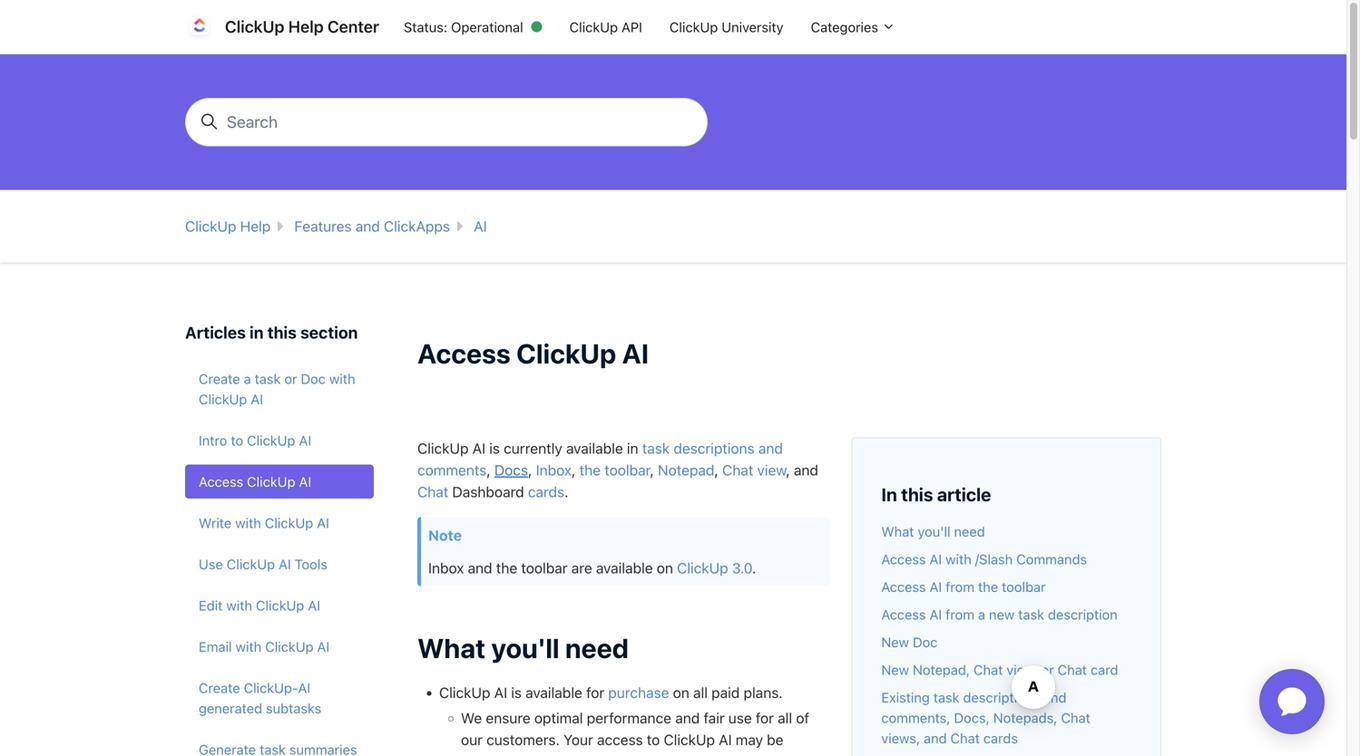 Task type: describe. For each thing, give the bounding box(es) containing it.
access for /slash
[[882, 552, 926, 568]]

clickup inside email with clickup ai link
[[265, 639, 314, 655]]

access ai from the toolbar link
[[882, 579, 1046, 595]]

new
[[989, 607, 1015, 623]]

api
[[622, 19, 642, 35]]

article
[[937, 484, 991, 506]]

new doc
[[882, 635, 938, 651]]

on for all
[[673, 685, 690, 702]]

access for a
[[882, 607, 926, 623]]

/slash
[[975, 552, 1013, 568]]

clickapps
[[384, 218, 450, 235]]

of
[[796, 710, 809, 727]]

access
[[597, 732, 643, 749]]

0 horizontal spatial for
[[586, 685, 605, 702]]

chat down 'comments'
[[417, 484, 449, 501]]

access ai with /slash commands
[[882, 552, 1087, 568]]

2 vertical spatial the
[[978, 579, 998, 595]]

university
[[722, 19, 784, 35]]

edit
[[199, 598, 223, 614]]

with inside create a task or doc with clickup ai
[[329, 371, 355, 387]]

usage.
[[613, 754, 657, 757]]

clickup inside clickup university link
[[670, 19, 718, 35]]

1 horizontal spatial a
[[978, 607, 986, 623]]

clickup inside access clickup ai link
[[247, 474, 295, 490]]

doc inside create a task or doc with clickup ai
[[301, 371, 326, 387]]

docs link
[[494, 462, 528, 479]]

clickup ai is available for purchase on all paid plans. we ensure optimal performance and fair use for all of our customers. your access to clickup ai may be reduced depending on usage.
[[439, 685, 809, 757]]

clickup help center
[[225, 17, 379, 36]]

commands
[[1017, 552, 1087, 568]]

create clickup-ai generated subtasks link
[[185, 672, 374, 726]]

notepad link
[[658, 462, 715, 479]]

0 horizontal spatial to
[[231, 433, 243, 449]]

4 , from the left
[[650, 462, 654, 479]]

task inside create a task or doc with clickup ai
[[255, 371, 281, 387]]

email with clickup ai link
[[185, 630, 374, 664]]

your
[[564, 732, 593, 749]]

clickup inside write with clickup ai "link"
[[265, 516, 313, 531]]

with for email with clickup ai
[[236, 639, 262, 655]]

1 vertical spatial need
[[565, 633, 629, 665]]

clickup university link
[[656, 10, 797, 44]]

ai link
[[474, 218, 487, 235]]

or inside create a task or doc with clickup ai
[[284, 371, 297, 387]]

available inside clickup ai is available for purchase on all paid plans. we ensure optimal performance and fair use for all of our customers. your access to clickup ai may be reduced depending on usage.
[[526, 685, 583, 702]]

and down dashboard
[[468, 560, 492, 577]]

chat link
[[417, 484, 449, 501]]

new notepad, chat view, or chat card link
[[882, 663, 1118, 678]]

and inside clickup ai is available for purchase on all paid plans. we ensure optimal performance and fair use for all of our customers. your access to clickup ai may be reduced depending on usage.
[[675, 710, 700, 727]]

edit with clickup ai link
[[185, 589, 374, 623]]

and down 'comments,'
[[924, 731, 947, 747]]

status:
[[404, 19, 448, 35]]

categories button
[[797, 10, 909, 44]]

comments,
[[882, 711, 951, 727]]

existing task descriptions and comments, docs, notepads, chat views, and chat cards link
[[882, 690, 1091, 747]]

use clickup ai tools link
[[185, 548, 374, 582]]

task descriptions and comments
[[417, 440, 783, 479]]

in
[[882, 484, 897, 506]]

access inside access clickup ai link
[[199, 474, 243, 490]]

clickup 3.0 link
[[677, 560, 752, 577]]

2 vertical spatial toolbar
[[1002, 579, 1046, 595]]

customers.
[[487, 732, 560, 749]]

features
[[294, 218, 352, 235]]

use
[[199, 557, 223, 573]]

access ai with /slash commands link
[[882, 552, 1087, 568]]

task inside existing task descriptions and comments, docs, notepads, chat views, and chat cards
[[934, 690, 960, 706]]

1 vertical spatial inbox
[[428, 560, 464, 577]]

existing task descriptions and comments, docs, notepads, chat views, and chat cards
[[882, 690, 1091, 747]]

be
[[767, 732, 784, 749]]

toolbar inside the , docs , inbox , the toolbar , notepad , chat view , and chat dashboard cards .
[[605, 462, 650, 479]]

clickup inside 'clickup help center' link
[[225, 17, 284, 36]]

features and clickapps
[[294, 218, 450, 235]]

reduced
[[461, 754, 515, 757]]

new for new doc
[[882, 635, 909, 651]]

the inside the , docs , inbox , the toolbar , notepad , chat view , and chat dashboard cards .
[[580, 462, 601, 479]]

0 horizontal spatial toolbar
[[521, 560, 568, 577]]

email with clickup ai
[[199, 639, 330, 655]]

operational
[[451, 19, 523, 35]]

articles
[[185, 323, 246, 342]]

descriptions inside task descriptions and comments
[[674, 440, 755, 457]]

clickup help center link
[[185, 12, 390, 41]]

0 vertical spatial this
[[267, 323, 297, 342]]

ensure
[[486, 710, 531, 727]]

descriptions inside existing task descriptions and comments, docs, notepads, chat views, and chat cards
[[963, 690, 1040, 706]]

a inside create a task or doc with clickup ai
[[244, 371, 251, 387]]

docs,
[[954, 711, 990, 727]]

notepad,
[[913, 663, 970, 678]]

new notepad, chat view, or chat card
[[882, 663, 1118, 678]]

notepads,
[[994, 711, 1058, 727]]

clickup-
[[244, 681, 298, 697]]

cards link
[[528, 484, 565, 501]]

intro to clickup ai
[[199, 433, 311, 449]]

to inside clickup ai is available for purchase on all paid plans. we ensure optimal performance and fair use for all of our customers. your access to clickup ai may be reduced depending on usage.
[[647, 732, 660, 749]]

purchase
[[608, 685, 669, 702]]

edit with clickup ai
[[199, 598, 320, 614]]

create for create clickup-ai generated subtasks
[[199, 681, 240, 697]]

1 vertical spatial for
[[756, 710, 774, 727]]

0 horizontal spatial what you'll need
[[417, 633, 629, 665]]

. inside the , docs , inbox , the toolbar , notepad , chat view , and chat dashboard cards .
[[565, 484, 569, 501]]

what you'll need link
[[882, 524, 985, 540]]

task descriptions and comments link
[[417, 440, 783, 479]]

section
[[300, 323, 358, 342]]

comments
[[417, 462, 487, 479]]

clickup inside edit with clickup ai link
[[256, 598, 304, 614]]

are
[[572, 560, 592, 577]]

create for create a task or doc with clickup ai
[[199, 371, 240, 387]]

create a task or doc with clickup ai link
[[185, 362, 374, 417]]

center
[[328, 17, 379, 36]]

chat down docs,
[[951, 731, 980, 747]]

inbox link
[[536, 462, 572, 479]]

0 vertical spatial available
[[566, 440, 623, 457]]

is for available
[[511, 685, 522, 702]]

subtasks
[[266, 701, 321, 717]]

inbox and the toolbar are available on clickup 3.0 .
[[428, 560, 756, 577]]

clickup ai is currently available in
[[417, 440, 642, 457]]

ai inside create clickup-ai generated subtasks
[[298, 681, 311, 697]]

categories
[[811, 19, 882, 35]]

performance
[[587, 710, 672, 727]]

3.0
[[732, 560, 752, 577]]

new doc link
[[882, 635, 938, 651]]

2 , from the left
[[528, 462, 532, 479]]

depending
[[519, 754, 589, 757]]



Task type: locate. For each thing, give the bounding box(es) containing it.
write with clickup ai
[[199, 516, 329, 531]]

0 vertical spatial doc
[[301, 371, 326, 387]]

the left are
[[496, 560, 517, 577]]

0 vertical spatial what you'll need
[[882, 524, 985, 540]]

0 horizontal spatial need
[[565, 633, 629, 665]]

1 horizontal spatial is
[[511, 685, 522, 702]]

is
[[489, 440, 500, 457], [511, 685, 522, 702]]

create clickup-ai generated subtasks
[[199, 681, 321, 717]]

0 vertical spatial help
[[288, 17, 324, 36]]

1 vertical spatial doc
[[913, 635, 938, 651]]

on for clickup
[[657, 560, 673, 577]]

we
[[461, 710, 482, 727]]

main content
[[0, 54, 1347, 757]]

chat left 'view'
[[722, 462, 754, 479]]

help for clickup help center
[[288, 17, 324, 36]]

clickup help
[[185, 218, 271, 235]]

a down the articles in this section
[[244, 371, 251, 387]]

descriptions
[[674, 440, 755, 457], [963, 690, 1040, 706]]

create a task or doc with clickup ai
[[199, 371, 355, 408]]

access ai from a new task description
[[882, 607, 1118, 623]]

clickup help link
[[185, 218, 271, 235]]

write with clickup ai link
[[185, 506, 374, 540]]

application
[[1238, 648, 1347, 757]]

to up usage.
[[647, 732, 660, 749]]

1 from from the top
[[946, 579, 975, 595]]

inbox down chat link
[[428, 560, 464, 577]]

docs
[[494, 462, 528, 479]]

0 vertical spatial all
[[693, 685, 708, 702]]

and up notepads,
[[1044, 690, 1067, 706]]

all left paid
[[693, 685, 708, 702]]

with for edit with clickup ai
[[226, 598, 252, 614]]

0 vertical spatial for
[[586, 685, 605, 702]]

or
[[284, 371, 297, 387], [1041, 663, 1054, 678]]

1 horizontal spatial to
[[647, 732, 660, 749]]

task down notepad,
[[934, 690, 960, 706]]

6 , from the left
[[786, 462, 790, 479]]

description
[[1048, 607, 1118, 623]]

1 vertical spatial from
[[946, 607, 975, 623]]

1 vertical spatial create
[[199, 681, 240, 697]]

inbox
[[536, 462, 572, 479], [428, 560, 464, 577]]

and right features
[[356, 218, 380, 235]]

0 vertical spatial create
[[199, 371, 240, 387]]

1 vertical spatial what
[[417, 633, 486, 665]]

is up ensure
[[511, 685, 522, 702]]

inbox inside the , docs , inbox , the toolbar , notepad , chat view , and chat dashboard cards .
[[536, 462, 572, 479]]

task down the articles in this section
[[255, 371, 281, 387]]

access clickup ai
[[417, 337, 649, 370], [199, 474, 311, 490]]

1 horizontal spatial .
[[752, 560, 756, 577]]

paid
[[712, 685, 740, 702]]

0 horizontal spatial a
[[244, 371, 251, 387]]

clickup inside create a task or doc with clickup ai
[[199, 392, 247, 408]]

ai inside "link"
[[317, 516, 329, 531]]

access clickup ai link
[[185, 465, 374, 499]]

view,
[[1007, 663, 1038, 678]]

what you'll need up ensure
[[417, 633, 629, 665]]

clickup help help center home page image
[[185, 12, 214, 41]]

what down in
[[882, 524, 914, 540]]

and left fair
[[675, 710, 700, 727]]

doc
[[301, 371, 326, 387], [913, 635, 938, 651]]

access for the
[[882, 579, 926, 595]]

for
[[586, 685, 605, 702], [756, 710, 774, 727]]

1 vertical spatial a
[[978, 607, 986, 623]]

create inside create clickup-ai generated subtasks
[[199, 681, 240, 697]]

need up access ai with /slash commands link
[[954, 524, 985, 540]]

this
[[267, 323, 297, 342], [901, 484, 933, 506]]

views,
[[882, 731, 920, 747]]

features and clickapps link
[[294, 218, 450, 235]]

descriptions down new notepad, chat view, or chat card link
[[963, 690, 1040, 706]]

from down access ai from the toolbar
[[946, 607, 975, 623]]

the down access ai with /slash commands link
[[978, 579, 998, 595]]

1 horizontal spatial access clickup ai
[[417, 337, 649, 370]]

with
[[329, 371, 355, 387], [235, 516, 261, 531], [946, 552, 972, 568], [226, 598, 252, 614], [236, 639, 262, 655]]

2 create from the top
[[199, 681, 240, 697]]

1 vertical spatial .
[[752, 560, 756, 577]]

available up the toolbar link
[[566, 440, 623, 457]]

clickup inside the use clickup ai tools link
[[227, 557, 275, 573]]

use
[[729, 710, 752, 727]]

is inside clickup ai is available for purchase on all paid plans. we ensure optimal performance and fair use for all of our customers. your access to clickup ai may be reduced depending on usage.
[[511, 685, 522, 702]]

1 vertical spatial the
[[496, 560, 517, 577]]

ai
[[474, 218, 487, 235], [622, 337, 649, 370], [251, 392, 263, 408], [299, 433, 311, 449], [473, 440, 486, 457], [299, 474, 311, 490], [317, 516, 329, 531], [930, 552, 942, 568], [279, 557, 291, 573], [930, 579, 942, 595], [308, 598, 320, 614], [930, 607, 942, 623], [317, 639, 330, 655], [298, 681, 311, 697], [494, 685, 507, 702], [719, 732, 732, 749]]

0 vertical spatial the
[[580, 462, 601, 479]]

help
[[288, 17, 324, 36], [240, 218, 271, 235]]

on right purchase
[[673, 685, 690, 702]]

and inside the , docs , inbox , the toolbar , notepad , chat view , and chat dashboard cards .
[[794, 462, 819, 479]]

task right new on the bottom of the page
[[1018, 607, 1045, 623]]

the
[[580, 462, 601, 479], [496, 560, 517, 577], [978, 579, 998, 595]]

intro
[[199, 433, 227, 449]]

existing
[[882, 690, 930, 706]]

generated
[[199, 701, 262, 717]]

with right edit
[[226, 598, 252, 614]]

task up notepad
[[642, 440, 670, 457]]

0 vertical spatial or
[[284, 371, 297, 387]]

0 vertical spatial from
[[946, 579, 975, 595]]

descriptions up notepad
[[674, 440, 755, 457]]

1 create from the top
[[199, 371, 240, 387]]

our
[[461, 732, 483, 749]]

chat left view,
[[974, 663, 1003, 678]]

clickup
[[225, 17, 284, 36], [570, 19, 618, 35], [670, 19, 718, 35], [185, 218, 236, 235], [516, 337, 616, 370], [199, 392, 247, 408], [247, 433, 295, 449], [417, 440, 469, 457], [247, 474, 295, 490], [265, 516, 313, 531], [227, 557, 275, 573], [677, 560, 728, 577], [256, 598, 304, 614], [265, 639, 314, 655], [439, 685, 490, 702], [664, 732, 715, 749]]

you'll
[[918, 524, 951, 540], [491, 633, 560, 665]]

you'll up ensure
[[491, 633, 560, 665]]

2 horizontal spatial the
[[978, 579, 998, 595]]

and right 'view'
[[794, 462, 819, 479]]

1 horizontal spatial doc
[[913, 635, 938, 651]]

1 horizontal spatial in
[[627, 440, 638, 457]]

help left center
[[288, 17, 324, 36]]

0 vertical spatial cards
[[528, 484, 565, 501]]

status: operational
[[404, 19, 523, 35]]

on left clickup 3.0 link
[[657, 560, 673, 577]]

0 horizontal spatial doc
[[301, 371, 326, 387]]

to right intro
[[231, 433, 243, 449]]

notepad
[[658, 462, 715, 479]]

0 vertical spatial toolbar
[[605, 462, 650, 479]]

1 vertical spatial help
[[240, 218, 271, 235]]

1 horizontal spatial help
[[288, 17, 324, 36]]

0 horizontal spatial access clickup ai
[[199, 474, 311, 490]]

1 vertical spatial or
[[1041, 663, 1054, 678]]

create down articles
[[199, 371, 240, 387]]

3 , from the left
[[572, 462, 576, 479]]

0 vertical spatial .
[[565, 484, 569, 501]]

inbox up cards link
[[536, 462, 572, 479]]

and
[[356, 218, 380, 235], [759, 440, 783, 457], [794, 462, 819, 479], [468, 560, 492, 577], [1044, 690, 1067, 706], [675, 710, 700, 727], [924, 731, 947, 747]]

for up be at the bottom right
[[756, 710, 774, 727]]

is for currently
[[489, 440, 500, 457]]

fair
[[704, 710, 725, 727]]

this right in
[[901, 484, 933, 506]]

create inside create a task or doc with clickup ai
[[199, 371, 240, 387]]

1 vertical spatial is
[[511, 685, 522, 702]]

purchase link
[[608, 685, 669, 702]]

1 horizontal spatial descriptions
[[963, 690, 1040, 706]]

1 horizontal spatial for
[[756, 710, 774, 727]]

and inside task descriptions and comments
[[759, 440, 783, 457]]

1 vertical spatial you'll
[[491, 633, 560, 665]]

what
[[882, 524, 914, 540], [417, 633, 486, 665]]

1 new from the top
[[882, 635, 909, 651]]

plans.
[[744, 685, 783, 702]]

all left 'of'
[[778, 710, 792, 727]]

from for a
[[946, 607, 975, 623]]

is up docs link
[[489, 440, 500, 457]]

0 horizontal spatial is
[[489, 440, 500, 457]]

from for the
[[946, 579, 975, 595]]

toolbar up new on the bottom of the page
[[1002, 579, 1046, 595]]

with up access ai from the toolbar link in the bottom right of the page
[[946, 552, 972, 568]]

toolbar
[[605, 462, 650, 479], [521, 560, 568, 577], [1002, 579, 1046, 595]]

toolbar left notepad link
[[605, 462, 650, 479]]

1 vertical spatial on
[[673, 685, 690, 702]]

this left section
[[267, 323, 297, 342]]

0 horizontal spatial in
[[250, 323, 264, 342]]

0 vertical spatial what
[[882, 524, 914, 540]]

on down access
[[593, 754, 610, 757]]

help left features
[[240, 218, 271, 235]]

cards inside existing task descriptions and comments, docs, notepads, chat views, and chat cards
[[984, 731, 1018, 747]]

in
[[250, 323, 264, 342], [627, 440, 638, 457]]

what you'll need down in this article at the right bottom of page
[[882, 524, 985, 540]]

1 horizontal spatial you'll
[[918, 524, 951, 540]]

with for write with clickup ai
[[235, 516, 261, 531]]

new for new notepad, chat view, or chat card
[[882, 663, 909, 678]]

help for clickup help
[[240, 218, 271, 235]]

intro to clickup ai link
[[185, 424, 374, 458]]

access
[[417, 337, 511, 370], [199, 474, 243, 490], [882, 552, 926, 568], [882, 579, 926, 595], [882, 607, 926, 623]]

1 horizontal spatial this
[[901, 484, 933, 506]]

1 vertical spatial new
[[882, 663, 909, 678]]

ai inside create a task or doc with clickup ai
[[251, 392, 263, 408]]

0 vertical spatial descriptions
[[674, 440, 755, 457]]

1 vertical spatial descriptions
[[963, 690, 1040, 706]]

0 vertical spatial new
[[882, 635, 909, 651]]

,
[[487, 462, 491, 479], [528, 462, 532, 479], [572, 462, 576, 479], [650, 462, 654, 479], [715, 462, 719, 479], [786, 462, 790, 479]]

1 vertical spatial toolbar
[[521, 560, 568, 577]]

0 vertical spatial need
[[954, 524, 985, 540]]

0 horizontal spatial inbox
[[428, 560, 464, 577]]

Search search field
[[185, 98, 708, 146]]

1 horizontal spatial or
[[1041, 663, 1054, 678]]

1 vertical spatial available
[[596, 560, 653, 577]]

currently
[[504, 440, 562, 457]]

0 horizontal spatial the
[[496, 560, 517, 577]]

available right are
[[596, 560, 653, 577]]

clickup api
[[570, 19, 642, 35]]

you'll down in this article at the right bottom of page
[[918, 524, 951, 540]]

2 horizontal spatial toolbar
[[1002, 579, 1046, 595]]

1 horizontal spatial the
[[580, 462, 601, 479]]

in up the toolbar link
[[627, 440, 638, 457]]

, docs , inbox , the toolbar , notepad , chat view , and chat dashboard cards .
[[417, 462, 819, 501]]

0 vertical spatial access clickup ai
[[417, 337, 649, 370]]

0 horizontal spatial descriptions
[[674, 440, 755, 457]]

0 vertical spatial inbox
[[536, 462, 572, 479]]

1 vertical spatial cards
[[984, 731, 1018, 747]]

1 vertical spatial all
[[778, 710, 792, 727]]

with down section
[[329, 371, 355, 387]]

a left new on the bottom of the page
[[978, 607, 986, 623]]

available up optimal
[[526, 685, 583, 702]]

create up generated
[[199, 681, 240, 697]]

access ai from a new task description link
[[882, 607, 1118, 623]]

chat right notepads,
[[1061, 711, 1091, 727]]

1 vertical spatial to
[[647, 732, 660, 749]]

1 horizontal spatial what you'll need
[[882, 524, 985, 540]]

2 vertical spatial on
[[593, 754, 610, 757]]

0 vertical spatial in
[[250, 323, 264, 342]]

2 from from the top
[[946, 607, 975, 623]]

clickup inside intro to clickup ai link
[[247, 433, 295, 449]]

5 , from the left
[[715, 462, 719, 479]]

1 vertical spatial in
[[627, 440, 638, 457]]

None search field
[[178, 98, 715, 146]]

clickup university
[[670, 19, 784, 35]]

1 horizontal spatial all
[[778, 710, 792, 727]]

cards down inbox link
[[528, 484, 565, 501]]

or down the articles in this section
[[284, 371, 297, 387]]

dashboard
[[452, 484, 524, 501]]

optimal
[[534, 710, 583, 727]]

with inside "link"
[[235, 516, 261, 531]]

0 horizontal spatial .
[[565, 484, 569, 501]]

2 vertical spatial available
[[526, 685, 583, 702]]

for up performance
[[586, 685, 605, 702]]

1 horizontal spatial cards
[[984, 731, 1018, 747]]

1 vertical spatial what you'll need
[[417, 633, 629, 665]]

0 horizontal spatial or
[[284, 371, 297, 387]]

from down access ai with /slash commands link
[[946, 579, 975, 595]]

0 horizontal spatial help
[[240, 218, 271, 235]]

main content containing access clickup ai
[[0, 54, 1347, 757]]

need up purchase
[[565, 633, 629, 665]]

chat left card
[[1058, 663, 1087, 678]]

email
[[199, 639, 232, 655]]

1 horizontal spatial need
[[954, 524, 985, 540]]

cards down notepads,
[[984, 731, 1018, 747]]

0 vertical spatial is
[[489, 440, 500, 457]]

cards inside the , docs , inbox , the toolbar , notepad , chat view , and chat dashboard cards .
[[528, 484, 565, 501]]

tools
[[295, 557, 328, 573]]

doc down section
[[301, 371, 326, 387]]

doc up notepad,
[[913, 635, 938, 651]]

.
[[565, 484, 569, 501], [752, 560, 756, 577]]

with right write
[[235, 516, 261, 531]]

articles in this section
[[185, 323, 358, 342]]

task
[[255, 371, 281, 387], [642, 440, 670, 457], [1018, 607, 1045, 623], [934, 690, 960, 706]]

clickup inside clickup api link
[[570, 19, 618, 35]]

1 vertical spatial access clickup ai
[[199, 474, 311, 490]]

card
[[1091, 663, 1118, 678]]

1 horizontal spatial inbox
[[536, 462, 572, 479]]

the right inbox link
[[580, 462, 601, 479]]

access ai from the toolbar
[[882, 579, 1046, 595]]

view
[[757, 462, 786, 479]]

the toolbar link
[[580, 462, 650, 479]]

1 horizontal spatial what
[[882, 524, 914, 540]]

2 new from the top
[[882, 663, 909, 678]]

1 horizontal spatial toolbar
[[605, 462, 650, 479]]

and up 'view'
[[759, 440, 783, 457]]

task inside task descriptions and comments
[[642, 440, 670, 457]]

what up we in the bottom left of the page
[[417, 633, 486, 665]]

0 vertical spatial to
[[231, 433, 243, 449]]

0 horizontal spatial you'll
[[491, 633, 560, 665]]

in this article
[[882, 484, 991, 506]]

0 horizontal spatial this
[[267, 323, 297, 342]]

1 , from the left
[[487, 462, 491, 479]]

toolbar left are
[[521, 560, 568, 577]]

1 vertical spatial this
[[901, 484, 933, 506]]

0 vertical spatial on
[[657, 560, 673, 577]]

0 vertical spatial a
[[244, 371, 251, 387]]

all
[[693, 685, 708, 702], [778, 710, 792, 727]]

or right view,
[[1041, 663, 1054, 678]]

clickup api link
[[556, 10, 656, 44]]

a
[[244, 371, 251, 387], [978, 607, 986, 623]]

0 horizontal spatial what
[[417, 633, 486, 665]]

with right email
[[236, 639, 262, 655]]

in right articles
[[250, 323, 264, 342]]

0 horizontal spatial cards
[[528, 484, 565, 501]]

0 vertical spatial you'll
[[918, 524, 951, 540]]

0 horizontal spatial all
[[693, 685, 708, 702]]

on
[[657, 560, 673, 577], [673, 685, 690, 702], [593, 754, 610, 757]]



Task type: vqa. For each thing, say whether or not it's contained in the screenshot.
the descriptions to the left
yes



